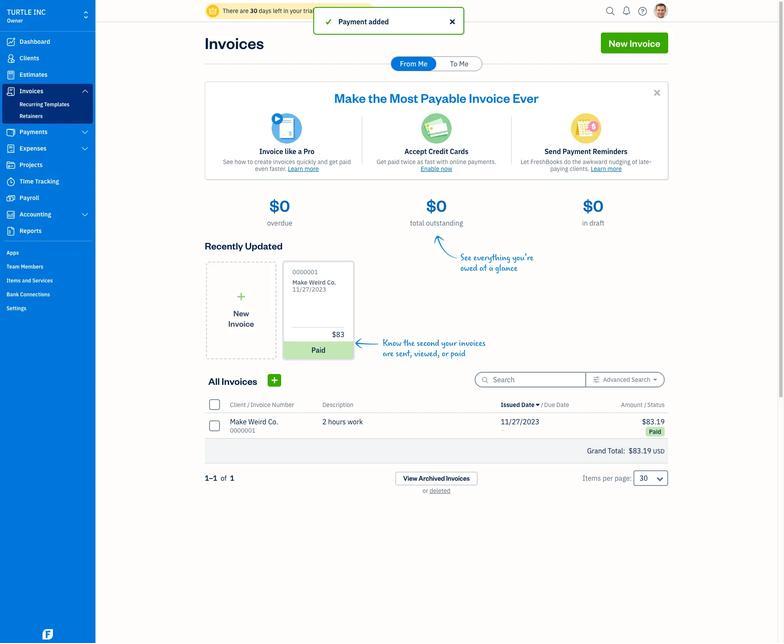 Task type: describe. For each thing, give the bounding box(es) containing it.
search
[[631, 376, 650, 384]]

credit
[[428, 147, 448, 156]]

time
[[20, 177, 34, 185]]

hours
[[328, 417, 346, 426]]

payment image
[[6, 128, 16, 137]]

accounting link
[[2, 207, 93, 223]]

page:
[[615, 474, 632, 482]]

see everything you're owed at a glance
[[460, 253, 534, 273]]

weird inside 0000001 make weird co. 11/27/2023
[[309, 279, 326, 286]]

0 horizontal spatial new invoice
[[228, 308, 254, 328]]

plus image
[[236, 292, 246, 301]]

client image
[[6, 54, 16, 63]]

date for due date
[[556, 401, 569, 409]]

chevron large down image for invoices
[[81, 88, 89, 95]]

second
[[417, 338, 439, 348]]

see for see everything you're owed at a glance
[[460, 253, 471, 263]]

send
[[545, 147, 561, 156]]

invoices link
[[2, 84, 93, 99]]

invoice like a pro image
[[272, 113, 302, 144]]

upgrade account link
[[317, 7, 367, 15]]

turtle
[[7, 8, 32, 16]]

bank connections link
[[2, 288, 93, 301]]

let freshbooks do the awkward nudging of late- paying clients.
[[521, 158, 652, 173]]

amount link
[[621, 401, 644, 409]]

members
[[21, 263, 43, 270]]

awkward
[[583, 158, 607, 166]]

due date link
[[544, 401, 569, 409]]

glance
[[495, 263, 518, 273]]

$83.19 paid
[[642, 417, 665, 436]]

turtle inc owner
[[7, 8, 46, 24]]

invoices inside main element
[[20, 87, 43, 95]]

see for see how to create invoices quickly and get paid even faster.
[[223, 158, 233, 166]]

accept credit cards image
[[421, 113, 452, 144]]

0000001 inside 0000001 make weird co. 11/27/2023
[[292, 268, 318, 276]]

0 vertical spatial are
[[240, 7, 249, 15]]

make weird co. 0000001
[[230, 417, 278, 434]]

recently updated
[[205, 240, 283, 252]]

chevron large down image for expenses
[[81, 145, 89, 152]]

invoice image
[[6, 87, 16, 96]]

make inside 0000001 make weird co. 11/27/2023
[[292, 279, 307, 286]]

2 / from the left
[[541, 401, 543, 409]]

the inside let freshbooks do the awkward nudging of late- paying clients.
[[572, 158, 581, 166]]

estimates link
[[2, 67, 93, 83]]

1 vertical spatial $83.19
[[629, 446, 651, 455]]

deleted
[[430, 487, 450, 495]]

to me link
[[437, 57, 482, 71]]

view archived invoices or deleted
[[403, 474, 470, 495]]

send payment reminders image
[[571, 113, 601, 144]]

accept
[[405, 147, 427, 156]]

twice
[[401, 158, 416, 166]]

bank connections
[[7, 291, 50, 298]]

invoices for paid
[[459, 338, 486, 348]]

2 hours work
[[322, 417, 363, 426]]

viewed,
[[414, 349, 440, 359]]

invoices down there
[[205, 33, 264, 53]]

cards
[[450, 147, 468, 156]]

view archived invoices link
[[395, 472, 478, 486]]

$0 for $0 overdue
[[269, 195, 290, 216]]

2 hours work link
[[312, 413, 497, 438]]

1 horizontal spatial close image
[[652, 88, 662, 98]]

status
[[647, 401, 665, 409]]

due date
[[544, 401, 569, 409]]

even
[[255, 165, 268, 173]]

late-
[[639, 158, 652, 166]]

expenses
[[20, 144, 47, 152]]

ever
[[513, 89, 539, 106]]

more for invoice like a pro
[[305, 165, 319, 173]]

make for make weird co. 0000001
[[230, 417, 247, 426]]

learn for reminders
[[591, 165, 606, 173]]

payroll
[[20, 194, 39, 202]]

settings image
[[593, 376, 600, 383]]

grand
[[587, 446, 606, 455]]

team members link
[[2, 260, 93, 273]]

caretdown image
[[653, 376, 657, 383]]

:
[[623, 446, 625, 455]]

from
[[400, 59, 416, 68]]

invoices inside view archived invoices or deleted
[[446, 474, 470, 482]]

0000001 inside make weird co. 0000001
[[230, 427, 255, 434]]

items for items per page:
[[583, 474, 601, 482]]

search image
[[604, 5, 617, 18]]

invoice like a pro
[[259, 147, 315, 156]]

1 horizontal spatial new
[[609, 37, 628, 49]]

now
[[441, 165, 452, 173]]

added
[[369, 17, 389, 26]]

most
[[390, 89, 418, 106]]

or inside view archived invoices or deleted
[[423, 487, 428, 495]]

to me
[[450, 59, 469, 68]]

and inside see how to create invoices quickly and get paid even faster.
[[317, 158, 328, 166]]

status link
[[647, 401, 665, 409]]

issued date
[[501, 401, 535, 409]]

advanced search button
[[586, 373, 664, 387]]

description
[[322, 401, 354, 409]]

0 horizontal spatial your
[[290, 7, 302, 15]]

recurring templates
[[20, 101, 69, 108]]

timer image
[[6, 177, 16, 186]]

notifications image
[[620, 2, 633, 20]]

$0 overdue
[[267, 195, 292, 227]]

your inside know the second your invoices are sent, viewed, or paid
[[441, 338, 457, 348]]

money image
[[6, 194, 16, 203]]

estimate image
[[6, 71, 16, 79]]

payable
[[421, 89, 466, 106]]

invoices up client "link" on the bottom left of the page
[[222, 375, 257, 387]]

new inside new invoice
[[233, 308, 249, 318]]

reports
[[20, 227, 42, 235]]

from me
[[400, 59, 428, 68]]

weird inside make weird co. 0000001
[[248, 417, 266, 426]]

due
[[544, 401, 555, 409]]

projects
[[20, 161, 43, 169]]

expenses link
[[2, 141, 93, 157]]

fast
[[425, 158, 435, 166]]

1 horizontal spatial new invoice
[[609, 37, 660, 49]]

reports link
[[2, 223, 93, 239]]

2
[[322, 417, 327, 426]]

the for know the second your invoices are sent, viewed, or paid
[[404, 338, 415, 348]]

quickly
[[297, 158, 316, 166]]

amount
[[621, 401, 643, 409]]

$83
[[332, 330, 345, 339]]

do
[[564, 158, 571, 166]]

/ for amount
[[644, 401, 646, 409]]

with
[[436, 158, 448, 166]]

number
[[272, 401, 294, 409]]

work
[[347, 417, 363, 426]]

payroll link
[[2, 190, 93, 206]]

nudging
[[609, 158, 631, 166]]



Task type: locate. For each thing, give the bounding box(es) containing it.
Items per page: field
[[633, 470, 668, 486]]

date for issued date
[[521, 401, 535, 409]]

bank
[[7, 291, 19, 298]]

the inside know the second your invoices are sent, viewed, or paid
[[404, 338, 415, 348]]

invoice right client "link" on the bottom left of the page
[[250, 401, 271, 409]]

1 horizontal spatial invoices
[[459, 338, 486, 348]]

0 vertical spatial your
[[290, 7, 302, 15]]

2 learn from the left
[[591, 165, 606, 173]]

new invoice link for know the second your invoices are sent, viewed, or paid
[[206, 262, 276, 359]]

1 horizontal spatial make
[[292, 279, 307, 286]]

paid inside know the second your invoices are sent, viewed, or paid
[[451, 349, 466, 359]]

settings
[[7, 305, 26, 312]]

recurring
[[20, 101, 43, 108]]

0 vertical spatial items
[[7, 277, 21, 284]]

the up sent,
[[404, 338, 415, 348]]

0 horizontal spatial or
[[423, 487, 428, 495]]

0 vertical spatial payment
[[338, 17, 367, 26]]

0 horizontal spatial payment
[[338, 17, 367, 26]]

of left 1
[[221, 474, 227, 482]]

2 horizontal spatial the
[[572, 158, 581, 166]]

new down search icon
[[609, 37, 628, 49]]

1 horizontal spatial see
[[460, 253, 471, 263]]

grand total : $83.19 usd
[[587, 446, 665, 455]]

11/27/2023 —
[[501, 417, 539, 434]]

0 horizontal spatial in
[[283, 7, 288, 15]]

faster.
[[270, 165, 286, 173]]

1 horizontal spatial more
[[608, 165, 622, 173]]

a
[[298, 147, 302, 156], [489, 263, 493, 273]]

1 horizontal spatial new invoice link
[[601, 33, 668, 53]]

close image inside payment added status
[[448, 16, 456, 27]]

date
[[521, 401, 535, 409], [556, 401, 569, 409]]

1 horizontal spatial in
[[582, 219, 588, 227]]

new invoice link
[[601, 33, 668, 53], [206, 262, 276, 359]]

0 horizontal spatial new invoice link
[[206, 262, 276, 359]]

accept credit cards get paid twice as fast with online payments. enable now
[[377, 147, 496, 173]]

and left get
[[317, 158, 328, 166]]

or
[[442, 349, 449, 359], [423, 487, 428, 495]]

invoice up create
[[259, 147, 283, 156]]

date right due
[[556, 401, 569, 409]]

1 vertical spatial items
[[583, 474, 601, 482]]

clients link
[[2, 51, 93, 66]]

all
[[208, 375, 220, 387]]

retainers
[[20, 113, 43, 119]]

of left late-
[[632, 158, 637, 166]]

1 learn from the left
[[288, 165, 303, 173]]

3 chevron large down image from the top
[[81, 145, 89, 152]]

learn more for a
[[288, 165, 319, 173]]

chevron large down image
[[81, 211, 89, 218]]

1 vertical spatial payment
[[563, 147, 591, 156]]

Search text field
[[493, 373, 571, 387]]

owner
[[7, 17, 23, 24]]

1 horizontal spatial the
[[404, 338, 415, 348]]

there are 30 days left in your trial. upgrade account
[[223, 7, 367, 15]]

1 horizontal spatial $0
[[426, 195, 447, 216]]

you're
[[512, 253, 534, 263]]

1 horizontal spatial co.
[[327, 279, 336, 286]]

1
[[230, 474, 234, 482]]

co. inside make weird co. 0000001
[[268, 417, 278, 426]]

3 / from the left
[[644, 401, 646, 409]]

1 vertical spatial and
[[22, 277, 31, 284]]

0 horizontal spatial 0000001
[[230, 427, 255, 434]]

deleted link
[[430, 487, 450, 495]]

0 horizontal spatial /
[[247, 401, 250, 409]]

payments.
[[468, 158, 496, 166]]

get
[[329, 158, 338, 166]]

your left trial.
[[290, 7, 302, 15]]

chevron large down image up recurring templates link
[[81, 88, 89, 95]]

usd
[[653, 447, 665, 455]]

time tracking
[[20, 177, 59, 185]]

0 horizontal spatial date
[[521, 401, 535, 409]]

1 vertical spatial new
[[233, 308, 249, 318]]

2 horizontal spatial make
[[334, 89, 366, 106]]

in left draft
[[582, 219, 588, 227]]

0 horizontal spatial weird
[[248, 417, 266, 426]]

$83.19 right :
[[629, 446, 651, 455]]

and inside main element
[[22, 277, 31, 284]]

make inside make weird co. 0000001
[[230, 417, 247, 426]]

0 vertical spatial a
[[298, 147, 302, 156]]

recurring templates link
[[4, 99, 91, 110]]

more
[[305, 165, 319, 173], [608, 165, 622, 173]]

1 chevron large down image from the top
[[81, 88, 89, 95]]

sent,
[[396, 349, 412, 359]]

new invoice link for invoices
[[601, 33, 668, 53]]

learn right clients.
[[591, 165, 606, 173]]

0 vertical spatial invoices
[[273, 158, 295, 166]]

1 vertical spatial close image
[[652, 88, 662, 98]]

2 learn more from the left
[[591, 165, 622, 173]]

0 horizontal spatial make
[[230, 417, 247, 426]]

0 vertical spatial new invoice link
[[601, 33, 668, 53]]

chevron large down image down retainers link
[[81, 129, 89, 136]]

$0 total outstanding
[[410, 195, 463, 227]]

pro
[[304, 147, 315, 156]]

chevron large down image
[[81, 88, 89, 95], [81, 129, 89, 136], [81, 145, 89, 152]]

trial.
[[303, 7, 316, 15]]

invoice number link
[[250, 401, 294, 409]]

services
[[32, 277, 53, 284]]

learn
[[288, 165, 303, 173], [591, 165, 606, 173]]

learn more down reminders
[[591, 165, 622, 173]]

0 vertical spatial or
[[442, 349, 449, 359]]

1 horizontal spatial 30
[[640, 474, 648, 482]]

30 left the days
[[250, 7, 257, 15]]

1 horizontal spatial /
[[541, 401, 543, 409]]

0 vertical spatial co.
[[327, 279, 336, 286]]

the left most
[[368, 89, 387, 106]]

overdue
[[267, 219, 292, 227]]

learn more down pro
[[288, 165, 319, 173]]

see inside see how to create invoices quickly and get paid even faster.
[[223, 158, 233, 166]]

$0
[[269, 195, 290, 216], [426, 195, 447, 216], [583, 195, 604, 216]]

how
[[235, 158, 246, 166]]

1 vertical spatial chevron large down image
[[81, 129, 89, 136]]

tracking
[[35, 177, 59, 185]]

1 vertical spatial in
[[582, 219, 588, 227]]

know
[[383, 338, 402, 348]]

0 vertical spatial in
[[283, 7, 288, 15]]

the right the do
[[572, 158, 581, 166]]

are right there
[[240, 7, 249, 15]]

0 horizontal spatial invoices
[[273, 158, 295, 166]]

2 date from the left
[[556, 401, 569, 409]]

items left the per
[[583, 474, 601, 482]]

dashboard link
[[2, 34, 93, 50]]

$0 inside $0 total outstanding
[[426, 195, 447, 216]]

1 vertical spatial make
[[292, 279, 307, 286]]

1 vertical spatial a
[[489, 263, 493, 273]]

/
[[247, 401, 250, 409], [541, 401, 543, 409], [644, 401, 646, 409]]

invoice down go to help image
[[630, 37, 660, 49]]

team
[[7, 263, 20, 270]]

payment added status
[[0, 7, 778, 35]]

1 vertical spatial 0000001
[[230, 427, 255, 434]]

1 vertical spatial your
[[441, 338, 457, 348]]

learn more for reminders
[[591, 165, 622, 173]]

items for items and services
[[7, 277, 21, 284]]

1 vertical spatial invoices
[[459, 338, 486, 348]]

paid inside see how to create invoices quickly and get paid even faster.
[[339, 158, 351, 166]]

invoices up deleted link
[[446, 474, 470, 482]]

dashboard image
[[6, 38, 16, 46]]

0 vertical spatial make
[[334, 89, 366, 106]]

owed
[[460, 263, 477, 273]]

enable
[[421, 165, 439, 173]]

11/27/2023 inside 0000001 make weird co. 11/27/2023
[[292, 286, 326, 293]]

items inside main element
[[7, 277, 21, 284]]

see how to create invoices quickly and get paid even faster.
[[223, 158, 351, 173]]

report image
[[6, 227, 16, 236]]

payment up the do
[[563, 147, 591, 156]]

1 vertical spatial or
[[423, 487, 428, 495]]

me right from
[[418, 59, 428, 68]]

add invoice image
[[270, 375, 278, 386]]

make
[[334, 89, 366, 106], [292, 279, 307, 286], [230, 417, 247, 426]]

expense image
[[6, 144, 16, 153]]

in
[[283, 7, 288, 15], [582, 219, 588, 227]]

me right the to
[[459, 59, 469, 68]]

0 vertical spatial 0000001
[[292, 268, 318, 276]]

1 vertical spatial are
[[383, 349, 394, 359]]

me for from me
[[418, 59, 428, 68]]

retainers link
[[4, 111, 91, 121]]

your right second
[[441, 338, 457, 348]]

1 more from the left
[[305, 165, 319, 173]]

invoices inside know the second your invoices are sent, viewed, or paid
[[459, 338, 486, 348]]

a inside the see everything you're owed at a glance
[[489, 263, 493, 273]]

1 vertical spatial of
[[221, 474, 227, 482]]

1 vertical spatial new invoice link
[[206, 262, 276, 359]]

accounting
[[20, 210, 51, 218]]

invoice down plus image
[[228, 318, 254, 328]]

1 horizontal spatial or
[[442, 349, 449, 359]]

1 horizontal spatial 11/27/2023
[[501, 417, 539, 426]]

invoices up recurring
[[20, 87, 43, 95]]

freshbooks image
[[41, 629, 55, 640]]

30 inside items per page: 'field'
[[640, 474, 648, 482]]

$0 up draft
[[583, 195, 604, 216]]

1 horizontal spatial are
[[383, 349, 394, 359]]

$0 up overdue
[[269, 195, 290, 216]]

amount / status
[[621, 401, 665, 409]]

a left pro
[[298, 147, 302, 156]]

new invoice down plus image
[[228, 308, 254, 328]]

description link
[[322, 401, 354, 409]]

learn right faster.
[[288, 165, 303, 173]]

go to help image
[[636, 5, 650, 18]]

$0 up outstanding
[[426, 195, 447, 216]]

$0 inside $0 overdue
[[269, 195, 290, 216]]

chevron large down image for payments
[[81, 129, 89, 136]]

inc
[[33, 8, 46, 16]]

invoices for even
[[273, 158, 295, 166]]

0 vertical spatial 11/27/2023
[[292, 286, 326, 293]]

0 horizontal spatial learn more
[[288, 165, 319, 173]]

$83.19 down status link
[[642, 417, 665, 426]]

crown image
[[208, 6, 217, 15]]

co. inside 0000001 make weird co. 11/27/2023
[[327, 279, 336, 286]]

new invoice
[[609, 37, 660, 49], [228, 308, 254, 328]]

paid
[[339, 158, 351, 166], [388, 158, 400, 166], [311, 346, 325, 354], [451, 349, 466, 359], [649, 428, 661, 436]]

payment
[[338, 17, 367, 26], [563, 147, 591, 156]]

1 vertical spatial weird
[[248, 417, 266, 426]]

2 $0 from the left
[[426, 195, 447, 216]]

or down archived
[[423, 487, 428, 495]]

issued
[[501, 401, 520, 409]]

$0 for $0 total outstanding
[[426, 195, 447, 216]]

items and services
[[7, 277, 53, 284]]

weird
[[309, 279, 326, 286], [248, 417, 266, 426]]

30 right the page:
[[640, 474, 648, 482]]

1 vertical spatial see
[[460, 253, 471, 263]]

1 / from the left
[[247, 401, 250, 409]]

0 horizontal spatial more
[[305, 165, 319, 173]]

1 horizontal spatial weird
[[309, 279, 326, 286]]

2 more from the left
[[608, 165, 622, 173]]

reminders
[[593, 147, 628, 156]]

$0 in draft
[[582, 195, 604, 227]]

new
[[609, 37, 628, 49], [233, 308, 249, 318]]

$0 for $0 in draft
[[583, 195, 604, 216]]

0 horizontal spatial 30
[[250, 7, 257, 15]]

1 me from the left
[[418, 59, 428, 68]]

1 date from the left
[[521, 401, 535, 409]]

main element
[[0, 0, 117, 643]]

check image
[[325, 16, 333, 27]]

or inside know the second your invoices are sent, viewed, or paid
[[442, 349, 449, 359]]

me
[[418, 59, 428, 68], [459, 59, 469, 68]]

2 vertical spatial chevron large down image
[[81, 145, 89, 152]]

the for make the most payable invoice ever
[[368, 89, 387, 106]]

are inside know the second your invoices are sent, viewed, or paid
[[383, 349, 394, 359]]

clients
[[20, 54, 39, 62]]

in right left
[[283, 7, 288, 15]]

1 horizontal spatial 0000001
[[292, 268, 318, 276]]

client / invoice number
[[230, 401, 294, 409]]

there
[[223, 7, 238, 15]]

chevron large down image inside invoices link
[[81, 88, 89, 95]]

0 vertical spatial new invoice
[[609, 37, 660, 49]]

1 horizontal spatial of
[[632, 158, 637, 166]]

1 vertical spatial new invoice
[[228, 308, 254, 328]]

paid inside accept credit cards get paid twice as fast with online payments. enable now
[[388, 158, 400, 166]]

new down plus image
[[233, 308, 249, 318]]

0 vertical spatial of
[[632, 158, 637, 166]]

1 vertical spatial 30
[[640, 474, 648, 482]]

items
[[7, 277, 21, 284], [583, 474, 601, 482]]

0 horizontal spatial 11/27/2023
[[292, 286, 326, 293]]

items down team
[[7, 277, 21, 284]]

paid inside $83.19 paid
[[649, 428, 661, 436]]

payment down account
[[338, 17, 367, 26]]

0 horizontal spatial the
[[368, 89, 387, 106]]

caretdown image
[[536, 401, 539, 408]]

learn for a
[[288, 165, 303, 173]]

0 vertical spatial 30
[[250, 7, 257, 15]]

chart image
[[6, 210, 16, 219]]

online
[[450, 158, 466, 166]]

1 horizontal spatial payment
[[563, 147, 591, 156]]

are down know
[[383, 349, 394, 359]]

in inside $0 in draft
[[582, 219, 588, 227]]

/ left status link
[[644, 401, 646, 409]]

chevron large down image down 'payments' link
[[81, 145, 89, 152]]

chevron large down image inside 'payments' link
[[81, 129, 89, 136]]

30
[[250, 7, 257, 15], [640, 474, 648, 482]]

1 learn more from the left
[[288, 165, 319, 173]]

1 horizontal spatial me
[[459, 59, 469, 68]]

more for send payment reminders
[[608, 165, 622, 173]]

draft
[[589, 219, 604, 227]]

0 vertical spatial chevron large down image
[[81, 88, 89, 95]]

2 chevron large down image from the top
[[81, 129, 89, 136]]

close image
[[448, 16, 456, 27], [652, 88, 662, 98]]

see inside the see everything you're owed at a glance
[[460, 253, 471, 263]]

0 horizontal spatial new
[[233, 308, 249, 318]]

0 horizontal spatial a
[[298, 147, 302, 156]]

2 me from the left
[[459, 59, 469, 68]]

payment inside status
[[338, 17, 367, 26]]

or right viewed, at the right bottom of page
[[442, 349, 449, 359]]

more down reminders
[[608, 165, 622, 173]]

2 horizontal spatial $0
[[583, 195, 604, 216]]

new invoice down go to help image
[[609, 37, 660, 49]]

0 vertical spatial weird
[[309, 279, 326, 286]]

/ right caretdown icon in the right of the page
[[541, 401, 543, 409]]

1 horizontal spatial a
[[489, 263, 493, 273]]

2 vertical spatial the
[[404, 338, 415, 348]]

like
[[285, 147, 296, 156]]

make for make the most payable invoice ever
[[334, 89, 366, 106]]

$0 inside $0 in draft
[[583, 195, 604, 216]]

0 horizontal spatial items
[[7, 277, 21, 284]]

0 vertical spatial the
[[368, 89, 387, 106]]

0 horizontal spatial learn
[[288, 165, 303, 173]]

1–1 of 1
[[205, 474, 234, 482]]

1 horizontal spatial learn
[[591, 165, 606, 173]]

/ for client
[[247, 401, 250, 409]]

everything
[[473, 253, 510, 263]]

of inside let freshbooks do the awkward nudging of late- paying clients.
[[632, 158, 637, 166]]

see up owed
[[460, 253, 471, 263]]

0 vertical spatial close image
[[448, 16, 456, 27]]

invoice left ever
[[469, 89, 510, 106]]

0 vertical spatial $83.19
[[642, 417, 665, 426]]

time tracking link
[[2, 174, 93, 190]]

chevron large down image inside expenses link
[[81, 145, 89, 152]]

of
[[632, 158, 637, 166], [221, 474, 227, 482]]

0 horizontal spatial see
[[223, 158, 233, 166]]

0 horizontal spatial and
[[22, 277, 31, 284]]

a right at
[[489, 263, 493, 273]]

1 horizontal spatial date
[[556, 401, 569, 409]]

3 $0 from the left
[[583, 195, 604, 216]]

and down 'team members'
[[22, 277, 31, 284]]

1 horizontal spatial items
[[583, 474, 601, 482]]

total
[[608, 446, 623, 455]]

issued date link
[[501, 401, 541, 409]]

date left caretdown icon in the right of the page
[[521, 401, 535, 409]]

1 vertical spatial co.
[[268, 417, 278, 426]]

invoices inside see how to create invoices quickly and get paid even faster.
[[273, 158, 295, 166]]

1 vertical spatial the
[[572, 158, 581, 166]]

0 horizontal spatial of
[[221, 474, 227, 482]]

1 $0 from the left
[[269, 195, 290, 216]]

/ right client at the bottom of the page
[[247, 401, 250, 409]]

create
[[254, 158, 272, 166]]

project image
[[6, 161, 16, 170]]

more down pro
[[305, 165, 319, 173]]

0 vertical spatial new
[[609, 37, 628, 49]]

0 horizontal spatial co.
[[268, 417, 278, 426]]

0 vertical spatial and
[[317, 158, 328, 166]]

see left how
[[223, 158, 233, 166]]

get
[[377, 158, 386, 166]]

and
[[317, 158, 328, 166], [22, 277, 31, 284]]

me for to me
[[459, 59, 469, 68]]

to
[[247, 158, 253, 166]]



Task type: vqa. For each thing, say whether or not it's contained in the screenshot.


